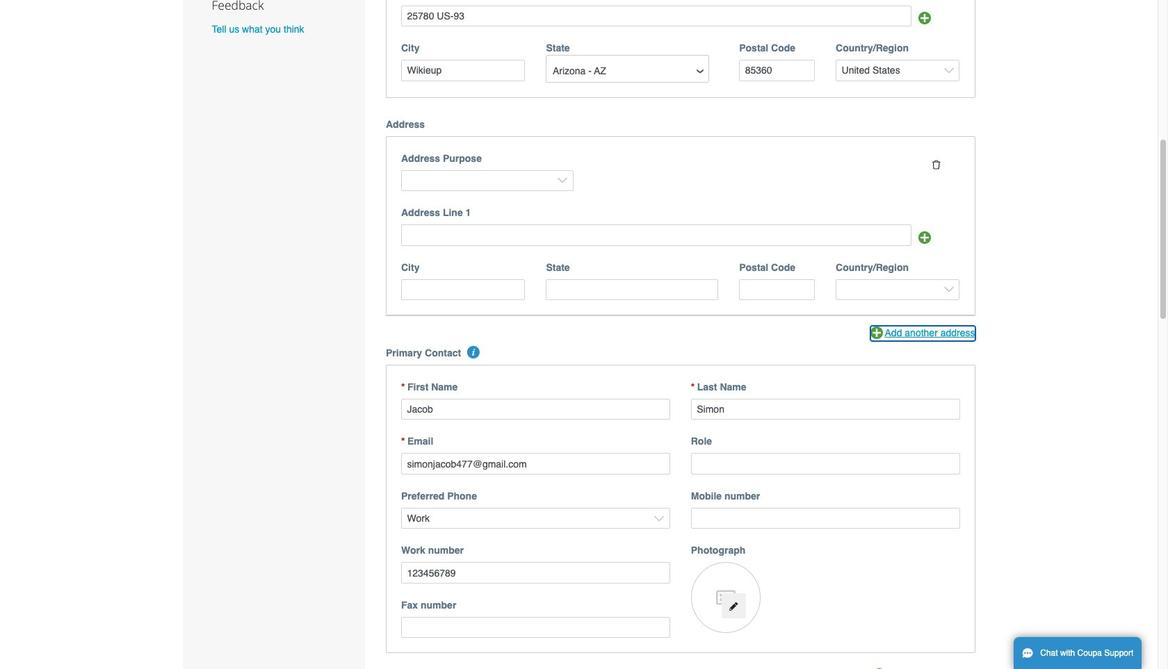 Task type: vqa. For each thing, say whether or not it's contained in the screenshot.
add Icon to the top
yes



Task type: describe. For each thing, give the bounding box(es) containing it.
change image image
[[729, 603, 739, 612]]

photograph image
[[691, 563, 761, 634]]



Task type: locate. For each thing, give the bounding box(es) containing it.
add image
[[919, 231, 932, 244]]

Select an Option text field
[[548, 61, 709, 82]]

None text field
[[401, 5, 912, 27], [740, 60, 815, 81], [401, 225, 912, 246], [740, 279, 815, 301], [401, 563, 671, 584], [401, 618, 671, 639], [401, 5, 912, 27], [740, 60, 815, 81], [401, 225, 912, 246], [740, 279, 815, 301], [401, 563, 671, 584], [401, 618, 671, 639]]

add image
[[919, 12, 932, 24]]

additional information image
[[468, 346, 480, 359]]

None text field
[[401, 60, 526, 81], [401, 279, 526, 301], [546, 279, 719, 301], [401, 399, 671, 421], [691, 399, 960, 421], [401, 454, 671, 475], [691, 454, 960, 475], [691, 509, 960, 530], [401, 60, 526, 81], [401, 279, 526, 301], [546, 279, 719, 301], [401, 399, 671, 421], [691, 399, 960, 421], [401, 454, 671, 475], [691, 454, 960, 475], [691, 509, 960, 530]]

remove image
[[932, 160, 942, 170]]



